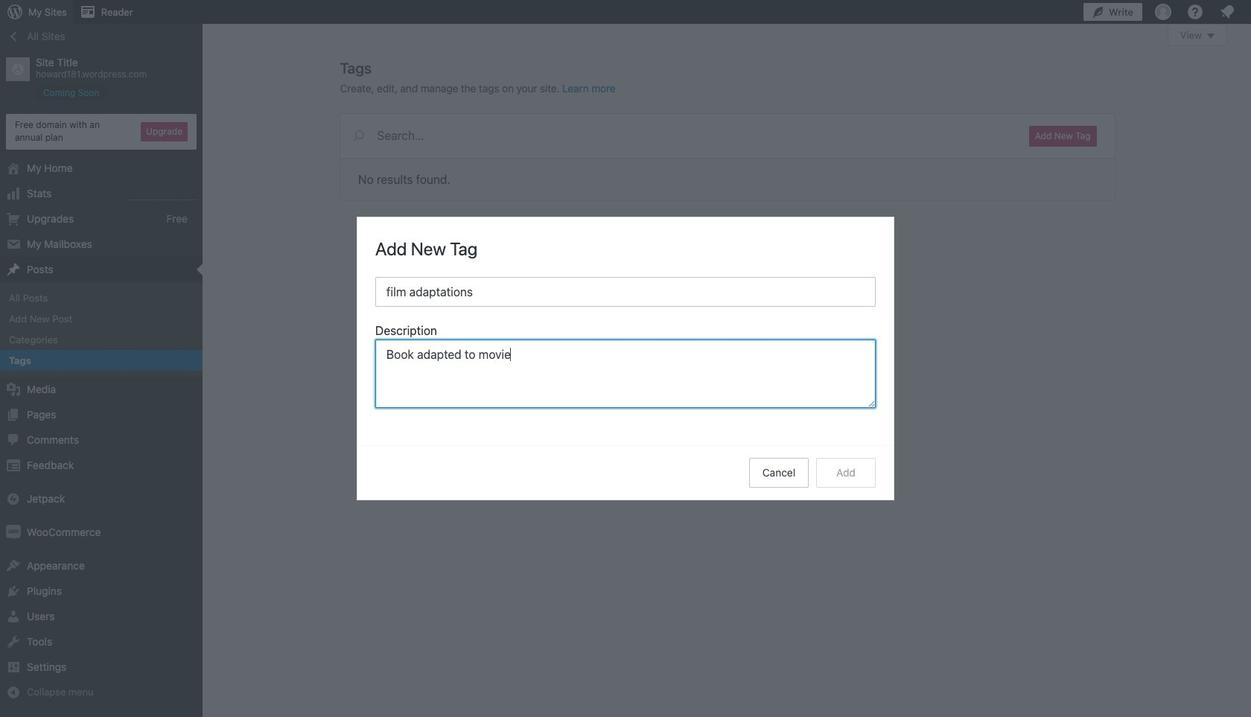 Task type: locate. For each thing, give the bounding box(es) containing it.
None text field
[[375, 340, 876, 408]]

None search field
[[340, 114, 1012, 157]]

group
[[375, 322, 876, 413]]

update your profile, personal settings, and more image
[[1155, 3, 1173, 21]]

dialog
[[358, 218, 894, 500]]

help image
[[1187, 3, 1205, 21]]

New Tag Name text field
[[375, 277, 876, 307]]

main content
[[340, 24, 1228, 200]]

closed image
[[1208, 34, 1215, 39]]



Task type: vqa. For each thing, say whether or not it's contained in the screenshot.
the Select within Select patterns Create your homepage from our library of patterns.
no



Task type: describe. For each thing, give the bounding box(es) containing it.
highest hourly views 0 image
[[126, 190, 197, 200]]

manage your notifications image
[[1219, 3, 1237, 21]]

img image
[[6, 525, 21, 540]]



